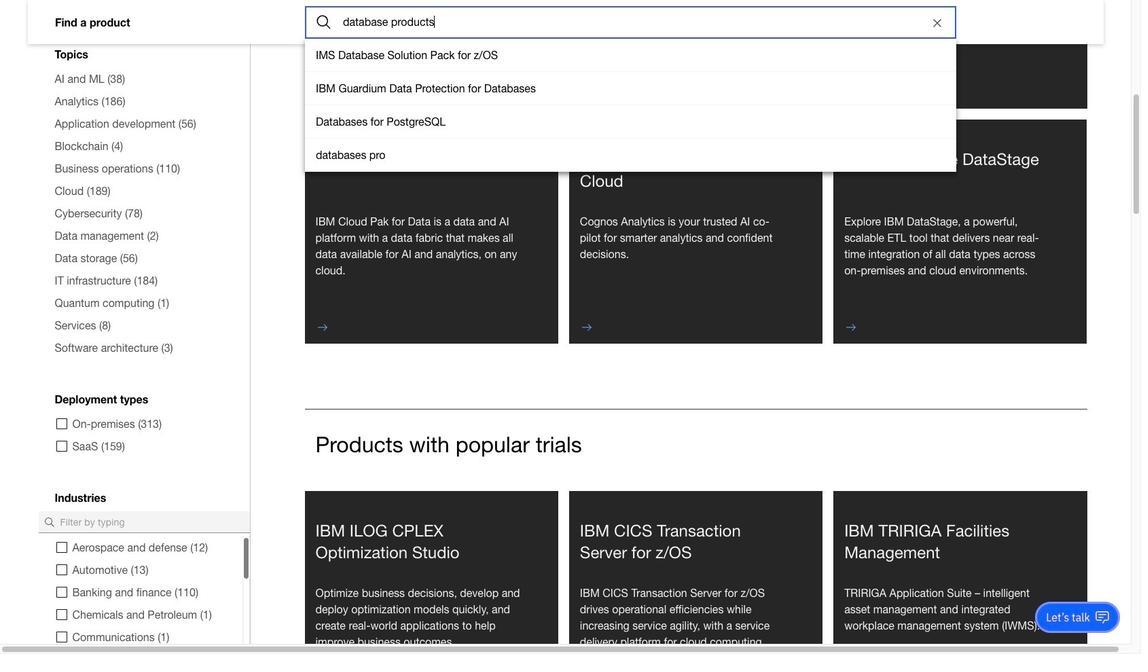 Task type: describe. For each thing, give the bounding box(es) containing it.
1 option from the top
[[305, 38, 957, 72]]

2 option from the top
[[305, 72, 957, 105]]

4 option from the top
[[305, 138, 957, 172]]

3 option from the top
[[305, 105, 957, 138]]

let's talk element
[[1047, 610, 1091, 625]]



Task type: locate. For each thing, give the bounding box(es) containing it.
option
[[305, 38, 957, 72], [305, 72, 957, 105], [305, 105, 957, 138], [305, 138, 957, 172]]

Filter by typing search field
[[28, 512, 250, 534]]

Filter by typing text field
[[38, 512, 250, 534]]

suggestions list box
[[305, 38, 957, 172]]

search element
[[305, 6, 957, 38]]

Search text field
[[305, 6, 957, 38]]



